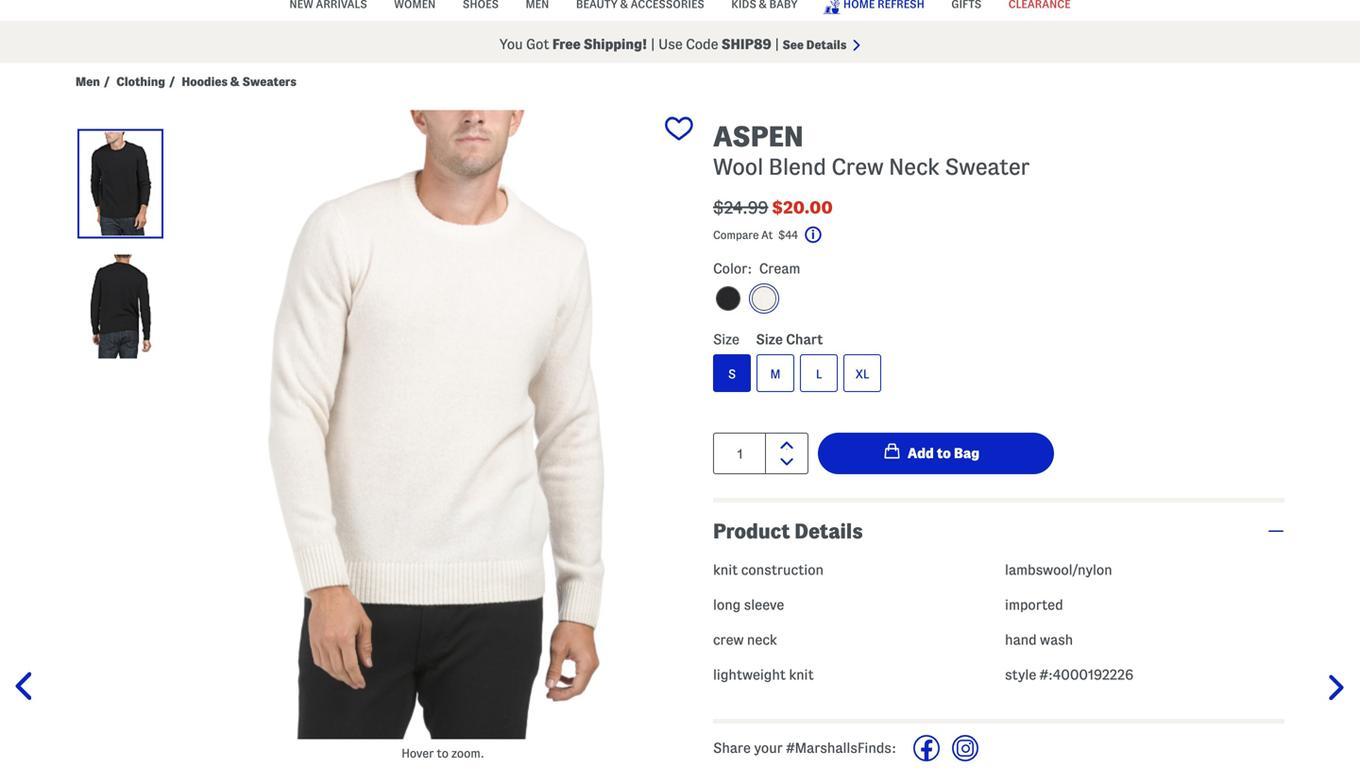 Task type: describe. For each thing, give the bounding box(es) containing it.
help link
[[805, 226, 847, 244]]

m
[[770, 367, 781, 381]]

size for size
[[713, 332, 740, 347]]

aspen main content
[[0, 63, 1360, 768]]

lightweight knit
[[713, 667, 814, 682]]

$44
[[778, 229, 798, 241]]

menu bar inside banner
[[76, 0, 1285, 21]]

share
[[713, 740, 751, 756]]

style #:4000192226
[[1005, 667, 1134, 682]]

xl link
[[844, 354, 881, 392]]

imported
[[1005, 597, 1063, 613]]

hoodies
[[182, 75, 228, 88]]

neck
[[889, 154, 940, 179]]

sleeve
[[744, 597, 784, 613]]

0 vertical spatial knit
[[713, 562, 738, 578]]

you got free shipping! | use code ship89 | see details
[[500, 36, 849, 52]]

sweaters
[[242, 75, 297, 88]]

hand
[[1005, 632, 1037, 648]]

code
[[686, 36, 718, 52]]

black image
[[716, 286, 741, 311]]

ship89
[[722, 36, 772, 52]]

sweater
[[945, 154, 1030, 179]]

shipping!
[[584, 36, 648, 52]]

you
[[500, 36, 523, 52]]

compare
[[713, 229, 759, 241]]

size chart
[[756, 332, 823, 347]]

down image
[[780, 458, 794, 466]]

l link
[[800, 354, 838, 392]]

aspen
[[713, 121, 804, 152]]

color: list box
[[713, 283, 1285, 323]]

up image
[[780, 441, 794, 450]]

plus image
[[1268, 530, 1285, 532]]

style
[[1005, 667, 1037, 682]]

cream
[[759, 261, 800, 276]]

clothing
[[116, 75, 165, 88]]

color:
[[713, 261, 752, 276]]

l
[[816, 367, 822, 381]]

#marshallsfinds:
[[786, 740, 897, 756]]

1 / from the left
[[104, 75, 110, 88]]

knit construction
[[713, 562, 824, 578]]

details inside you got free shipping! | use code ship89 | see details
[[806, 38, 847, 51]]

&
[[230, 75, 240, 88]]

color: cream
[[713, 261, 800, 276]]

cream image
[[752, 286, 777, 311]]

wash
[[1040, 632, 1073, 648]]

zoom.
[[451, 747, 485, 760]]

crew neck
[[713, 632, 777, 648]]

to
[[437, 747, 449, 760]]

construction
[[741, 562, 824, 578]]

2 / from the left
[[169, 75, 175, 88]]



Task type: vqa. For each thing, say whether or not it's contained in the screenshot.
MARQUEE containing You Got
yes



Task type: locate. For each thing, give the bounding box(es) containing it.
crew
[[832, 154, 884, 179]]

got
[[526, 36, 549, 52]]

0 horizontal spatial knit
[[713, 562, 738, 578]]

aspen wool blend crew neck sweater
[[713, 121, 1030, 179]]

wool blend crew neck sweater image
[[192, 110, 694, 739], [80, 132, 161, 236], [80, 255, 161, 359]]

0 horizontal spatial size
[[713, 332, 740, 347]]

details right see
[[806, 38, 847, 51]]

men
[[76, 75, 100, 88]]

blend
[[769, 154, 827, 179]]

hover to zoom.
[[402, 747, 485, 760]]

1 horizontal spatial knit
[[789, 667, 814, 682]]

men link
[[76, 74, 100, 89]]

size chart link
[[756, 332, 823, 347]]

men / clothing / hoodies & sweaters
[[76, 75, 297, 88]]

1 vertical spatial knit
[[789, 667, 814, 682]]

s link
[[713, 354, 751, 392]]

clothing link
[[116, 74, 165, 89]]

/ right clothing link
[[169, 75, 175, 88]]

compare at              $44
[[713, 229, 801, 241]]

s
[[728, 367, 736, 381]]

menu bar
[[76, 0, 1285, 21]]

$24.99 $20.00
[[713, 198, 833, 217]]

knit
[[713, 562, 738, 578], [789, 667, 814, 682]]

product details
[[713, 520, 863, 542]]

1 horizontal spatial size
[[756, 332, 783, 347]]

|
[[775, 36, 779, 52]]

hover
[[402, 747, 434, 760]]

$20.00
[[772, 198, 833, 217]]

knit up long
[[713, 562, 738, 578]]

/ right men link
[[104, 75, 110, 88]]

your
[[754, 740, 783, 756]]

neck
[[747, 632, 777, 648]]

lightweight
[[713, 667, 786, 682]]

banner
[[0, 0, 1360, 63]]

chart
[[786, 332, 823, 347]]

details inside the aspen main content
[[795, 520, 863, 542]]

size
[[713, 332, 740, 347], [756, 332, 783, 347]]

share your #marshallsfinds:
[[713, 740, 897, 756]]

long
[[713, 597, 741, 613]]

wool
[[713, 154, 764, 179]]

| use
[[651, 36, 683, 52]]

lambswool/nylon
[[1005, 562, 1112, 578]]

None submit
[[818, 433, 1054, 474]]

banner containing you got
[[0, 0, 1360, 63]]

0 vertical spatial details
[[806, 38, 847, 51]]

1 size from the left
[[713, 332, 740, 347]]

see details link
[[783, 38, 861, 51]]

1 horizontal spatial /
[[169, 75, 175, 88]]

#:4000192226
[[1040, 667, 1134, 682]]

hand wash
[[1005, 632, 1073, 648]]

details
[[806, 38, 847, 51], [795, 520, 863, 542]]

go to previous product image
[[14, 672, 43, 701]]

xl
[[856, 367, 869, 381]]

help
[[824, 229, 847, 241]]

none submit inside the aspen main content
[[818, 433, 1054, 474]]

size for size chart
[[756, 332, 783, 347]]

size list box
[[713, 354, 1285, 398]]

size up s link
[[713, 332, 740, 347]]

product details link
[[713, 503, 1285, 560]]

$24.99
[[713, 198, 768, 217]]

1 vertical spatial details
[[795, 520, 863, 542]]

long sleeve
[[713, 597, 784, 613]]

knit right lightweight
[[789, 667, 814, 682]]

product
[[713, 520, 790, 542]]

marquee
[[0, 26, 1360, 63]]

size up m link
[[756, 332, 783, 347]]

hoodies & sweaters link
[[182, 74, 297, 89]]

2 size from the left
[[756, 332, 783, 347]]

marquee containing you got
[[0, 26, 1360, 63]]

m link
[[757, 354, 794, 392]]

0 horizontal spatial /
[[104, 75, 110, 88]]

free
[[553, 36, 581, 52]]

crew
[[713, 632, 744, 648]]

details up construction
[[795, 520, 863, 542]]

/
[[104, 75, 110, 88], [169, 75, 175, 88]]

see
[[783, 38, 804, 51]]



